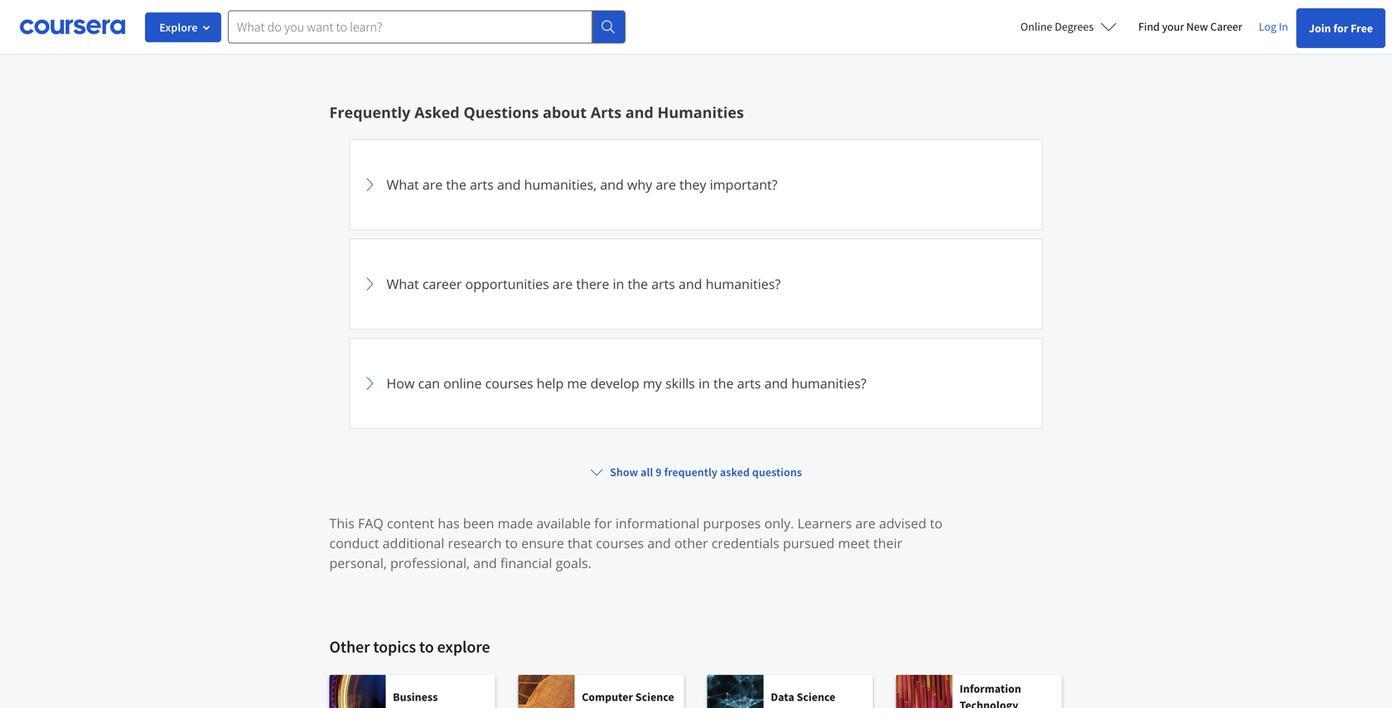 Task type: vqa. For each thing, say whether or not it's contained in the screenshot.
why
yes



Task type: describe. For each thing, give the bounding box(es) containing it.
other
[[329, 637, 370, 658]]

2 list item from the top
[[349, 537, 1043, 628]]

conduct
[[329, 535, 379, 552]]

chevron right image for what
[[360, 274, 380, 294]]

data science
[[771, 690, 836, 705]]

show
[[610, 465, 638, 480]]

and inside 'list item'
[[765, 375, 788, 392]]

all
[[641, 465, 653, 480]]

explore button
[[145, 12, 221, 42]]

ensure
[[521, 535, 564, 552]]

advised
[[879, 515, 927, 533]]

learners
[[798, 515, 852, 533]]

asked
[[415, 102, 460, 123]]

skills
[[666, 375, 695, 392]]

list inside the most popular certificates carousel element
[[224, 20, 1156, 40]]

arts inside list item
[[652, 275, 675, 293]]

my
[[643, 375, 662, 392]]

there
[[576, 275, 609, 293]]

business link
[[329, 676, 495, 709]]

find your new career link
[[1130, 17, 1251, 37]]

additional
[[383, 535, 445, 552]]

available
[[537, 515, 591, 533]]

business
[[393, 690, 438, 705]]

opportunities
[[465, 275, 549, 293]]

credentials
[[712, 535, 780, 552]]

list containing information technology
[[329, 676, 1063, 709]]

frequently
[[329, 102, 411, 123]]

how can online courses help me develop my skills in the arts and humanities?
[[387, 375, 867, 392]]

online
[[443, 375, 482, 392]]

information
[[960, 682, 1022, 697]]

arts inside list item
[[470, 176, 494, 194]]

computer science
[[582, 690, 674, 705]]

new
[[1187, 19, 1208, 34]]

chevron right image for how
[[360, 374, 380, 394]]

research
[[448, 535, 502, 552]]

science for computer science
[[636, 690, 674, 705]]

0 vertical spatial to
[[930, 515, 943, 533]]

explore
[[437, 637, 490, 658]]

other topics to explore
[[329, 637, 490, 658]]

how can online courses help me develop my skills in the arts and humanities? list item
[[349, 338, 1043, 429]]

1 list item from the top
[[349, 438, 1043, 529]]

financial
[[501, 555, 552, 572]]

coursera image
[[20, 13, 125, 40]]

this
[[329, 515, 355, 533]]

join for free
[[1309, 21, 1373, 36]]

join
[[1309, 21, 1331, 36]]

pursued
[[783, 535, 835, 552]]

humanities
[[658, 102, 744, 123]]

log
[[1259, 19, 1277, 34]]

develop
[[591, 375, 640, 392]]

show all 9 frequently asked questions button
[[584, 458, 809, 487]]

are down the asked
[[423, 176, 443, 194]]

data science link
[[707, 676, 873, 709]]

and inside list item
[[679, 275, 702, 293]]

information technology link
[[896, 676, 1062, 709]]

how can online courses help me develop my skills in the arts and humanities? button
[[360, 349, 1032, 419]]

log in
[[1259, 19, 1289, 34]]

their
[[874, 535, 903, 552]]

information technology
[[960, 682, 1022, 709]]

explore
[[159, 20, 198, 35]]

content
[[387, 515, 434, 533]]

what career opportunities are there in the arts and humanities? list item
[[349, 239, 1043, 330]]

computer science link
[[518, 676, 684, 709]]

questions
[[464, 102, 539, 123]]

3 list item from the top
[[349, 637, 1043, 709]]

degrees
[[1055, 19, 1094, 34]]

topics
[[373, 637, 416, 658]]

made
[[498, 515, 533, 533]]

What do you want to learn? text field
[[228, 10, 593, 44]]

arts
[[591, 102, 622, 123]]



Task type: locate. For each thing, give the bounding box(es) containing it.
chevron right image
[[360, 175, 380, 195], [360, 672, 380, 692]]

what are the arts and humanities, and why are they important? list item
[[349, 139, 1043, 230]]

informational
[[616, 515, 700, 533]]

chevron right image left career
[[360, 274, 380, 294]]

to right topics
[[419, 637, 434, 658]]

1 horizontal spatial humanities?
[[792, 375, 867, 392]]

faq
[[358, 515, 384, 533]]

in right there
[[613, 275, 624, 293]]

chevron right image down other
[[360, 672, 380, 692]]

0 horizontal spatial to
[[419, 637, 434, 658]]

courses inside this faq content has been made available for informational purposes only. learners are advised to conduct additional research to ensure that courses and other credentials pursued meet their personal, professional, and financial goals.
[[596, 535, 644, 552]]

in inside 'list item'
[[699, 375, 710, 392]]

how
[[387, 375, 415, 392]]

0 vertical spatial humanities?
[[706, 275, 781, 293]]

other
[[675, 535, 708, 552]]

for inside this faq content has been made available for informational purposes only. learners are advised to conduct additional research to ensure that courses and other credentials pursued meet their personal, professional, and financial goals.
[[594, 515, 612, 533]]

0 horizontal spatial in
[[613, 275, 624, 293]]

chevron right image down frequently
[[360, 175, 380, 195]]

1 vertical spatial in
[[699, 375, 710, 392]]

2 chevron right image from the top
[[360, 672, 380, 692]]

1 vertical spatial chevron right image
[[360, 672, 380, 692]]

None search field
[[228, 10, 626, 44]]

the inside list item
[[628, 275, 648, 293]]

data
[[771, 690, 795, 705]]

arts inside 'list item'
[[737, 375, 761, 392]]

1 vertical spatial list
[[329, 676, 1063, 709]]

science right computer
[[636, 690, 674, 705]]

for right join
[[1334, 21, 1349, 36]]

computer
[[582, 690, 633, 705]]

career
[[423, 275, 462, 293]]

the inside list item
[[446, 176, 467, 194]]

free
[[1351, 21, 1373, 36]]

1 vertical spatial for
[[594, 515, 612, 533]]

2 vertical spatial arts
[[737, 375, 761, 392]]

for
[[1334, 21, 1349, 36], [594, 515, 612, 533]]

log in link
[[1251, 17, 1297, 36]]

the right 'skills'
[[714, 375, 734, 392]]

0 vertical spatial for
[[1334, 21, 1349, 36]]

0 vertical spatial arts
[[470, 176, 494, 194]]

science for data science
[[797, 690, 836, 705]]

1 vertical spatial to
[[505, 535, 518, 552]]

in right 'skills'
[[699, 375, 710, 392]]

0 vertical spatial chevron right image
[[360, 175, 380, 195]]

arts
[[470, 176, 494, 194], [652, 275, 675, 293], [737, 375, 761, 392]]

0 vertical spatial chevron right image
[[360, 274, 380, 294]]

1 horizontal spatial for
[[1334, 21, 1349, 36]]

2 horizontal spatial to
[[930, 515, 943, 533]]

in
[[1279, 19, 1289, 34]]

that
[[568, 535, 593, 552]]

1 what from the top
[[387, 176, 419, 194]]

meet
[[838, 535, 870, 552]]

personal,
[[329, 555, 387, 572]]

1 vertical spatial list item
[[349, 537, 1043, 628]]

1 chevron right image from the top
[[360, 274, 380, 294]]

asked
[[720, 465, 750, 480]]

0 horizontal spatial humanities?
[[706, 275, 781, 293]]

most popular certificates carousel element
[[216, 0, 1392, 53]]

questions
[[752, 465, 802, 480]]

are inside list item
[[553, 275, 573, 293]]

in inside list item
[[613, 275, 624, 293]]

can
[[418, 375, 440, 392]]

0 vertical spatial courses
[[485, 375, 533, 392]]

1 vertical spatial arts
[[652, 275, 675, 293]]

what career opportunities are there in the arts and humanities?
[[387, 275, 781, 293]]

for right the available
[[594, 515, 612, 533]]

science
[[636, 690, 674, 705], [797, 690, 836, 705]]

technology
[[960, 698, 1019, 709]]

are left there
[[553, 275, 573, 293]]

humanities? inside list item
[[706, 275, 781, 293]]

what down frequently
[[387, 176, 419, 194]]

goals.
[[556, 555, 592, 572]]

1 horizontal spatial science
[[797, 690, 836, 705]]

2 vertical spatial the
[[714, 375, 734, 392]]

1 chevron right image from the top
[[360, 175, 380, 195]]

what for what career opportunities are there in the arts and humanities?
[[387, 275, 419, 293]]

list item
[[349, 438, 1043, 529], [349, 537, 1043, 628], [349, 637, 1043, 709]]

has
[[438, 515, 460, 533]]

1 horizontal spatial in
[[699, 375, 710, 392]]

courses inside how can online courses help me develop my skills in the arts and humanities? dropdown button
[[485, 375, 533, 392]]

0 vertical spatial what
[[387, 176, 419, 194]]

purposes
[[703, 515, 761, 533]]

2 science from the left
[[797, 690, 836, 705]]

are right why
[[656, 176, 676, 194]]

the down the asked
[[446, 176, 467, 194]]

2 horizontal spatial arts
[[737, 375, 761, 392]]

1 horizontal spatial arts
[[652, 275, 675, 293]]

1 vertical spatial the
[[628, 275, 648, 293]]

0 horizontal spatial for
[[594, 515, 612, 533]]

courses right that
[[596, 535, 644, 552]]

the inside 'list item'
[[714, 375, 734, 392]]

1 vertical spatial what
[[387, 275, 419, 293]]

only.
[[765, 515, 794, 533]]

2 vertical spatial list item
[[349, 637, 1043, 709]]

to down "made"
[[505, 535, 518, 552]]

courses
[[485, 375, 533, 392], [596, 535, 644, 552]]

join for free link
[[1297, 8, 1386, 48]]

online degrees button
[[1008, 8, 1130, 45]]

help
[[537, 375, 564, 392]]

0 horizontal spatial science
[[636, 690, 674, 705]]

1 vertical spatial humanities?
[[792, 375, 867, 392]]

humanities? inside 'list item'
[[792, 375, 867, 392]]

important?
[[710, 176, 778, 194]]

career
[[1211, 19, 1243, 34]]

0 vertical spatial the
[[446, 176, 467, 194]]

online
[[1021, 19, 1053, 34]]

1 horizontal spatial courses
[[596, 535, 644, 552]]

in
[[613, 275, 624, 293], [699, 375, 710, 392]]

humanities,
[[524, 176, 597, 194]]

0 vertical spatial list item
[[349, 438, 1043, 529]]

are up meet
[[856, 515, 876, 533]]

are
[[423, 176, 443, 194], [656, 176, 676, 194], [553, 275, 573, 293], [856, 515, 876, 533]]

frequently
[[664, 465, 718, 480]]

chevron right image inside what are the arts and humanities, and why are they important? dropdown button
[[360, 175, 380, 195]]

chevron right image inside how can online courses help me develop my skills in the arts and humanities? dropdown button
[[360, 374, 380, 394]]

1 vertical spatial courses
[[596, 535, 644, 552]]

what for what are the arts and humanities, and why are they important?
[[387, 176, 419, 194]]

2 what from the top
[[387, 275, 419, 293]]

what are the arts and humanities, and why are they important?
[[387, 176, 778, 194]]

to
[[930, 515, 943, 533], [505, 535, 518, 552], [419, 637, 434, 658]]

what career opportunities are there in the arts and humanities? button
[[360, 249, 1032, 319]]

what are the arts and humanities, and why are they important? button
[[360, 150, 1032, 220]]

0 vertical spatial list
[[224, 20, 1156, 40]]

science right data
[[797, 690, 836, 705]]

2 chevron right image from the top
[[360, 374, 380, 394]]

find your new career
[[1139, 19, 1243, 34]]

2 vertical spatial to
[[419, 637, 434, 658]]

0 vertical spatial in
[[613, 275, 624, 293]]

1 science from the left
[[636, 690, 674, 705]]

they
[[680, 176, 707, 194]]

list
[[224, 20, 1156, 40], [329, 676, 1063, 709]]

your
[[1162, 19, 1184, 34]]

chevron right image left how
[[360, 374, 380, 394]]

0 horizontal spatial arts
[[470, 176, 494, 194]]

arts right there
[[652, 275, 675, 293]]

me
[[567, 375, 587, 392]]

why
[[627, 176, 652, 194]]

humanities?
[[706, 275, 781, 293], [792, 375, 867, 392]]

find
[[1139, 19, 1160, 34]]

1 vertical spatial chevron right image
[[360, 374, 380, 394]]

what inside list item
[[387, 275, 419, 293]]

frequently asked questions about arts and humanities
[[329, 102, 744, 123]]

to right advised
[[930, 515, 943, 533]]

what inside list item
[[387, 176, 419, 194]]

courses left help
[[485, 375, 533, 392]]

1 horizontal spatial to
[[505, 535, 518, 552]]

the
[[446, 176, 467, 194], [628, 275, 648, 293], [714, 375, 734, 392]]

are inside this faq content has been made available for informational purposes only. learners are advised to conduct additional research to ensure that courses and other credentials pursued meet their personal, professional, and financial goals.
[[856, 515, 876, 533]]

collapsed list
[[349, 139, 1043, 709]]

1 horizontal spatial the
[[628, 275, 648, 293]]

what
[[387, 176, 419, 194], [387, 275, 419, 293]]

the right there
[[628, 275, 648, 293]]

about
[[543, 102, 587, 123]]

9
[[656, 465, 662, 480]]

arts right 'skills'
[[737, 375, 761, 392]]

chevron right image inside the what career opportunities are there in the arts and humanities? dropdown button
[[360, 274, 380, 294]]

0 horizontal spatial courses
[[485, 375, 533, 392]]

show all 9 frequently asked questions
[[610, 465, 802, 480]]

this faq content has been made available for informational purposes only. learners are advised to conduct additional research to ensure that courses and other credentials pursued meet their personal, professional, and financial goals.
[[329, 515, 943, 572]]

arts down questions
[[470, 176, 494, 194]]

online degrees
[[1021, 19, 1094, 34]]

professional,
[[390, 555, 470, 572]]

been
[[463, 515, 494, 533]]

0 horizontal spatial the
[[446, 176, 467, 194]]

2 horizontal spatial the
[[714, 375, 734, 392]]

chevron right image
[[360, 274, 380, 294], [360, 374, 380, 394]]

what left career
[[387, 275, 419, 293]]



